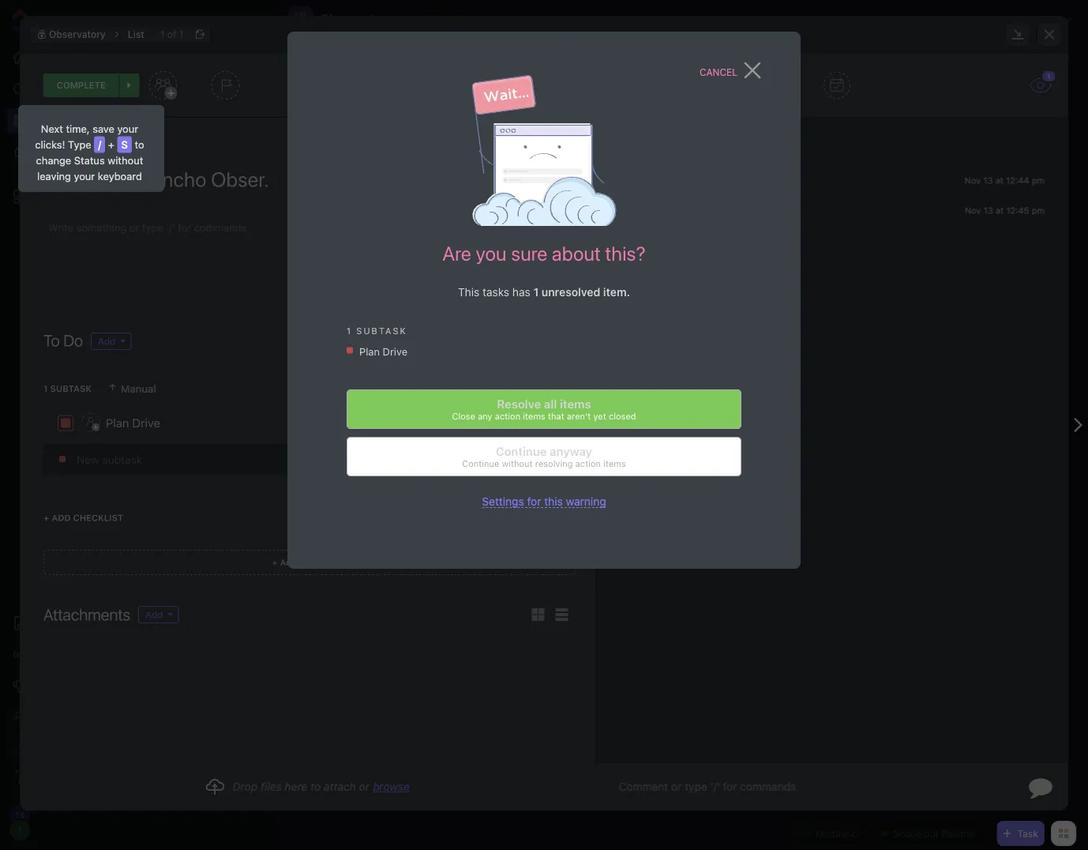 Task type: vqa. For each thing, say whether or not it's contained in the screenshot.
Do you want to enable browser notifications? Enable Hide this
no



Task type: locate. For each thing, give the bounding box(es) containing it.
0 vertical spatial nov
[[965, 175, 981, 186]]

0 vertical spatial at
[[996, 175, 1004, 186]]

favorites button
[[53, 13, 100, 26]]

0 vertical spatial plan drive link
[[360, 340, 739, 362]]

1 vertical spatial 13
[[984, 206, 994, 216]]

1 left of
[[160, 29, 165, 40]]

1 pm from the top
[[1032, 175, 1045, 186]]

observatory
[[320, 11, 394, 26], [49, 29, 106, 40], [92, 150, 152, 162]]

1 vertical spatial space
[[121, 123, 151, 135]]

nov 13 at 12:45 pm
[[965, 206, 1045, 216]]

2 at from the top
[[996, 206, 1004, 216]]

0 horizontal spatial drive
[[132, 416, 160, 430]]

task
[[365, 332, 383, 343]]

user group image
[[71, 124, 83, 134]]

nov up nov 13 at 12:45 pm
[[965, 175, 981, 186]]

closed inside button
[[1021, 98, 1056, 109]]

new
[[345, 332, 363, 343]]

automations
[[992, 13, 1049, 24]]

2 nov from the top
[[965, 206, 982, 216]]

0 vertical spatial add
[[69, 232, 86, 243]]

pm for nov 13 at 12:44 pm
[[1032, 175, 1045, 186]]

observatory link down team space "link"
[[92, 144, 256, 169]]

0 horizontal spatial +
[[43, 513, 49, 523]]

action inside the continue anyway continue without resolving action items
[[576, 459, 601, 469]]

dialog
[[20, 15, 1069, 811]]

continue
[[496, 444, 547, 458], [462, 459, 500, 469]]

at
[[996, 175, 1004, 186], [996, 206, 1004, 216]]

without
[[108, 154, 143, 166], [502, 459, 533, 469]]

without left resolving
[[502, 459, 533, 469]]

list link
[[434, 9, 458, 38], [120, 25, 152, 44], [61, 169, 240, 193]]

New subtask text field
[[77, 445, 572, 473]]

space up "s"
[[121, 123, 151, 135]]

without inside the continue anyway continue without resolving action items
[[502, 459, 533, 469]]

1 horizontal spatial plan drive
[[360, 345, 408, 357]]

0 vertical spatial without
[[108, 154, 143, 166]]

nov 13 at 12:44 pm
[[965, 175, 1045, 186]]

1 horizontal spatial plan
[[360, 345, 380, 357]]

plan drive link inside "task body" element
[[106, 414, 160, 432]]

1 horizontal spatial action
[[576, 459, 601, 469]]

13
[[984, 175, 994, 186], [984, 206, 994, 216]]

your down status
[[74, 170, 95, 182]]

0 vertical spatial observatory
[[320, 11, 394, 26]]

list down status
[[76, 175, 93, 187]]

settings
[[482, 495, 524, 508]]

action down 'resolve'
[[495, 411, 521, 421]]

1 vertical spatial observatory link
[[92, 144, 256, 169]]

0 vertical spatial space
[[92, 97, 122, 108]]

check out rancho obser.
[[357, 175, 483, 188]]

items down 'resolve'
[[523, 411, 546, 421]]

1 vertical spatial without
[[502, 459, 533, 469]]

drive
[[383, 345, 408, 357], [132, 416, 160, 430]]

add down leaving
[[69, 232, 86, 243]]

obser.
[[450, 175, 483, 188]]

1 horizontal spatial to
[[311, 780, 321, 793]]

0 horizontal spatial items
[[523, 411, 546, 421]]

+ inside "task body" element
[[43, 513, 49, 523]]

0 horizontal spatial without
[[108, 154, 143, 166]]

space inside team space "link"
[[121, 123, 151, 135]]

1 vertical spatial plan drive
[[106, 416, 160, 430]]

0 vertical spatial plan
[[360, 345, 380, 357]]

this?
[[606, 242, 646, 265]]

to inside to change status without leaving your keyboard
[[135, 139, 144, 151]]

plan
[[360, 345, 380, 357], [106, 416, 129, 430]]

1 for 1 of 1
[[160, 29, 165, 40]]

2 horizontal spatial items
[[604, 459, 626, 469]]

1 for 1
[[494, 176, 499, 187]]

list link left of
[[120, 25, 152, 44]]

1 vertical spatial closed
[[609, 411, 636, 421]]

0 vertical spatial list
[[434, 15, 452, 27]]

resolving
[[536, 459, 573, 469]]

0 horizontal spatial plan drive
[[106, 416, 160, 430]]

observatory inside button
[[320, 11, 394, 26]]

1 vertical spatial drive
[[132, 416, 160, 430]]

13 left 12:45
[[984, 206, 994, 216]]

items inside the continue anyway continue without resolving action items
[[604, 459, 626, 469]]

1 vertical spatial observatory
[[49, 29, 106, 40]]

1 vertical spatial plan drive link
[[106, 414, 160, 432]]

0 horizontal spatial closed
[[609, 411, 636, 421]]

1 vertical spatial list
[[128, 29, 145, 40]]

0 horizontal spatial action
[[495, 411, 521, 421]]

1 vertical spatial your
[[74, 170, 95, 182]]

nov for nov 13 at 12:45 pm
[[965, 206, 982, 216]]

everything link
[[40, 63, 276, 88]]

2 vertical spatial observatory
[[92, 150, 152, 162]]

2 vertical spatial space
[[89, 232, 117, 243]]

2 pm from the top
[[1032, 206, 1045, 216]]

plan drive
[[360, 345, 408, 357], [106, 416, 160, 430]]

files
[[261, 780, 282, 793]]

0 vertical spatial closed
[[1021, 98, 1056, 109]]

space up the save
[[92, 97, 122, 108]]

your up "s"
[[117, 123, 138, 135]]

to
[[135, 139, 144, 151], [311, 780, 321, 793]]

settings for this warning
[[482, 495, 607, 508]]

1 horizontal spatial +
[[108, 139, 115, 151]]

13 left 12:44
[[984, 175, 994, 186]]

action inside resolve all items close any action items that aren't yet closed
[[495, 411, 521, 421]]

2 vertical spatial list
[[76, 175, 93, 187]]

list left of
[[128, 29, 145, 40]]

1 vertical spatial items
[[523, 411, 546, 421]]

your inside next time, save your clicks! type
[[117, 123, 138, 135]]

this
[[458, 285, 480, 298]]

+ left checklist
[[43, 513, 49, 523]]

action down anyway
[[576, 459, 601, 469]]

to
[[43, 331, 60, 350]]

without for continue
[[502, 459, 533, 469]]

0 vertical spatial plan drive
[[360, 345, 408, 357]]

at left 12:45
[[996, 206, 1004, 216]]

anyway
[[550, 444, 593, 458]]

space for add space
[[89, 232, 117, 243]]

add
[[69, 232, 86, 243], [52, 513, 71, 523]]

1 horizontal spatial without
[[502, 459, 533, 469]]

1 vertical spatial action
[[576, 459, 601, 469]]

spaces link
[[40, 42, 91, 55]]

1 right obser.
[[494, 176, 499, 187]]

1 inside "task body" element
[[43, 384, 48, 394]]

drive inside are you sure about this? dialog
[[383, 345, 408, 357]]

dialog containing to do
[[20, 15, 1069, 811]]

1 vertical spatial to
[[311, 780, 321, 793]]

yet
[[594, 411, 607, 421]]

team
[[92, 123, 118, 135]]

continue up resolving
[[496, 444, 547, 458]]

0 vertical spatial to
[[135, 139, 144, 151]]

show closed
[[992, 98, 1056, 109]]

without down "s"
[[108, 154, 143, 166]]

new task button
[[331, 330, 388, 345]]

list
[[434, 15, 452, 27], [128, 29, 145, 40], [76, 175, 93, 187]]

are
[[443, 242, 472, 265]]

0 vertical spatial pm
[[1032, 175, 1045, 186]]

to right "s"
[[135, 139, 144, 151]]

plan drive inside "task body" element
[[106, 416, 160, 430]]

space
[[92, 97, 122, 108], [121, 123, 151, 135], [89, 232, 117, 243]]

task body element
[[20, 118, 596, 763]]

1 vertical spatial plan
[[106, 416, 129, 430]]

1 horizontal spatial closed
[[1021, 98, 1056, 109]]

to inside dialog
[[311, 780, 321, 793]]

1 nov from the top
[[965, 175, 981, 186]]

that
[[548, 411, 565, 421]]

1 vertical spatial at
[[996, 206, 1004, 216]]

observatory link up 'everything' at left top
[[41, 25, 114, 44]]

items up 'aren't'
[[560, 396, 591, 410]]

items for all
[[523, 411, 546, 421]]

rockstar link
[[92, 194, 256, 220]]

observatory for the top observatory link
[[49, 29, 106, 40]]

add left checklist
[[52, 513, 71, 523]]

observatory link
[[41, 25, 114, 44], [92, 144, 256, 169]]

1 horizontal spatial list
[[128, 29, 145, 40]]

share
[[515, 80, 539, 90]]

spaces
[[53, 42, 91, 55]]

2 vertical spatial items
[[604, 459, 626, 469]]

0 vertical spatial your
[[117, 123, 138, 135]]

list left board
[[434, 15, 452, 27]]

1 horizontal spatial plan drive link
[[360, 340, 739, 362]]

pm right 12:45
[[1032, 206, 1045, 216]]

1 subtask
[[43, 384, 92, 394]]

0 vertical spatial action
[[495, 411, 521, 421]]

0 vertical spatial drive
[[383, 345, 408, 357]]

show
[[992, 98, 1019, 109]]

0 horizontal spatial plan drive link
[[106, 414, 160, 432]]

1 horizontal spatial items
[[560, 396, 591, 410]]

1 horizontal spatial your
[[117, 123, 138, 135]]

rancho
[[410, 175, 448, 188]]

add inside "task body" element
[[52, 513, 71, 523]]

1 vertical spatial add
[[52, 513, 71, 523]]

at for 12:45
[[996, 206, 1004, 216]]

to do
[[43, 331, 83, 350]]

unresolved
[[542, 285, 601, 298]]

settings for this warning link
[[482, 495, 607, 508]]

1 horizontal spatial drive
[[383, 345, 408, 357]]

at left 12:44
[[996, 175, 1004, 186]]

1 13 from the top
[[984, 175, 994, 186]]

0 horizontal spatial your
[[74, 170, 95, 182]]

space down rockstar
[[89, 232, 117, 243]]

2 13 from the top
[[984, 206, 994, 216]]

12:44
[[1007, 175, 1030, 186]]

1 at from the top
[[996, 175, 1004, 186]]

leaving
[[37, 170, 71, 182]]

0 vertical spatial 13
[[984, 175, 994, 186]]

0 vertical spatial items
[[560, 396, 591, 410]]

observatory inside task locations element
[[49, 29, 106, 40]]

closed right show
[[1021, 98, 1056, 109]]

attach
[[324, 780, 356, 793]]

without inside to change status without leaving your keyboard
[[108, 154, 143, 166]]

1 left the task
[[347, 325, 353, 336]]

warning
[[566, 495, 607, 508]]

drop files here to attach or browse
[[233, 780, 410, 793]]

nov
[[965, 175, 981, 186], [965, 206, 982, 216]]

items up warning
[[604, 459, 626, 469]]

add space
[[69, 232, 117, 243]]

board
[[490, 15, 519, 27]]

nov down nov 13 at 12:44 pm
[[965, 206, 982, 216]]

or
[[359, 780, 370, 793]]

to right here
[[311, 780, 321, 793]]

rockstar
[[92, 201, 135, 213]]

1 left "subtask"
[[43, 384, 48, 394]]

1 vertical spatial +
[[43, 513, 49, 523]]

+ right '/'
[[108, 139, 115, 151]]

0 horizontal spatial to
[[135, 139, 144, 151]]

pm right 12:44
[[1032, 175, 1045, 186]]

1 vertical spatial pm
[[1032, 206, 1045, 216]]

1 for 1 subtask
[[43, 384, 48, 394]]

1 vertical spatial nov
[[965, 206, 982, 216]]

+
[[108, 139, 115, 151], [43, 513, 49, 523]]

attachments
[[43, 605, 130, 624]]

continue up settings at the bottom of page
[[462, 459, 500, 469]]

closed right yet
[[609, 411, 636, 421]]

0 horizontal spatial plan
[[106, 416, 129, 430]]

observatory for bottommost observatory link
[[92, 150, 152, 162]]

browse
[[373, 780, 410, 793]]

space link
[[92, 90, 256, 115]]

3
[[251, 176, 256, 186]]



Task type: describe. For each thing, give the bounding box(es) containing it.
about
[[552, 242, 601, 265]]

new task
[[345, 332, 383, 343]]

globe image
[[72, 151, 81, 161]]

are you sure about this?
[[443, 242, 646, 265]]

to change status without leaving your keyboard
[[36, 139, 144, 182]]

all
[[544, 396, 557, 410]]

sure
[[511, 242, 548, 265]]

keyboard
[[98, 170, 142, 182]]

0 horizontal spatial list
[[76, 175, 93, 187]]

space for team space
[[121, 123, 151, 135]]

/
[[98, 139, 101, 151]]

task
[[1018, 828, 1039, 839]]

.
[[627, 285, 631, 298]]

this tasks has 1 unresolved item .
[[458, 285, 631, 298]]

observatory button
[[314, 2, 394, 36]]

list link left board
[[434, 9, 458, 38]]

cancel
[[700, 66, 738, 77]]

1 for 1 subtask
[[347, 325, 353, 336]]

out
[[391, 175, 408, 188]]

do
[[63, 331, 83, 350]]

time tracked
[[721, 73, 783, 82]]

plan inside "task body" element
[[106, 416, 129, 430]]

next time, save your clicks! type
[[35, 123, 138, 151]]

close
[[452, 411, 476, 421]]

1 vertical spatial continue
[[462, 459, 500, 469]]

1 right of
[[179, 29, 183, 40]]

team space link
[[92, 117, 256, 142]]

time
[[721, 73, 741, 82]]

2 horizontal spatial list
[[434, 15, 452, 27]]

closed inside resolve all items close any action items that aren't yet closed
[[609, 411, 636, 421]]

task details element
[[20, 54, 1069, 118]]

pm for nov 13 at 12:45 pm
[[1032, 206, 1045, 216]]

has
[[513, 285, 531, 298]]

plan inside are you sure about this? dialog
[[360, 345, 380, 357]]

without for to
[[108, 154, 143, 166]]

checklist
[[73, 513, 123, 523]]

at for 12:44
[[996, 175, 1004, 186]]

clicks!
[[35, 139, 65, 151]]

resolve all items close any action items that aren't yet closed
[[452, 396, 636, 421]]

space inside space link
[[92, 97, 122, 108]]

nov for nov 13 at 12:44 pm
[[965, 175, 981, 186]]

+ add checklist
[[43, 513, 123, 523]]

status
[[74, 154, 105, 166]]

list link inside task locations element
[[120, 25, 152, 44]]

any
[[478, 411, 493, 421]]

subtask
[[50, 384, 92, 394]]

team space
[[92, 123, 151, 135]]

task locations element
[[20, 15, 1069, 54]]

/ + s
[[98, 139, 128, 151]]

you
[[476, 242, 507, 265]]

show closed button
[[976, 96, 1060, 111]]

subtask
[[357, 325, 408, 336]]

drive inside "task body" element
[[132, 416, 160, 430]]

observatory for observatory button
[[320, 11, 394, 26]]

of
[[167, 29, 176, 40]]

browse link
[[373, 780, 410, 793]]

everything
[[74, 70, 127, 82]]

tracked
[[743, 73, 783, 82]]

Edit task name text field
[[44, 166, 572, 193]]

0 vertical spatial +
[[108, 139, 115, 151]]

check
[[357, 175, 388, 188]]

your inside to change status without leaving your keyboard
[[74, 170, 95, 182]]

plan drive link inside are you sure about this? dialog
[[360, 340, 739, 362]]

1 of 1
[[160, 29, 183, 40]]

1 right 'has' on the top left of page
[[534, 285, 539, 298]]

share button
[[496, 76, 544, 94]]

action for resolve all items
[[495, 411, 521, 421]]

s
[[121, 139, 128, 151]]

12:45
[[1007, 206, 1030, 216]]

save
[[93, 123, 114, 135]]

here
[[285, 780, 308, 793]]

change
[[36, 154, 71, 166]]

aren't
[[567, 411, 591, 421]]

13 for 12:44
[[984, 175, 994, 186]]

resolve
[[497, 396, 541, 410]]

tasks
[[483, 285, 510, 298]]

0 vertical spatial observatory link
[[41, 25, 114, 44]]

0 vertical spatial continue
[[496, 444, 547, 458]]

board link
[[490, 8, 526, 38]]

this
[[545, 495, 563, 508]]

item
[[604, 285, 627, 298]]

are you sure about this? dialog
[[288, 32, 801, 569]]

time,
[[66, 123, 90, 135]]

action for continue anyway
[[576, 459, 601, 469]]

list link up rockstar link
[[61, 169, 240, 193]]

list inside task locations element
[[128, 29, 145, 40]]

for
[[527, 495, 542, 508]]

favorites
[[53, 13, 100, 26]]

plan drive inside are you sure about this? dialog
[[360, 345, 408, 357]]

minimize task image
[[1012, 29, 1025, 40]]

1 subtask
[[347, 325, 408, 336]]

next
[[41, 123, 63, 135]]

type
[[68, 139, 91, 151]]

items for anyway
[[604, 459, 626, 469]]

13 for 12:45
[[984, 206, 994, 216]]

automations button
[[984, 7, 1057, 31]]



